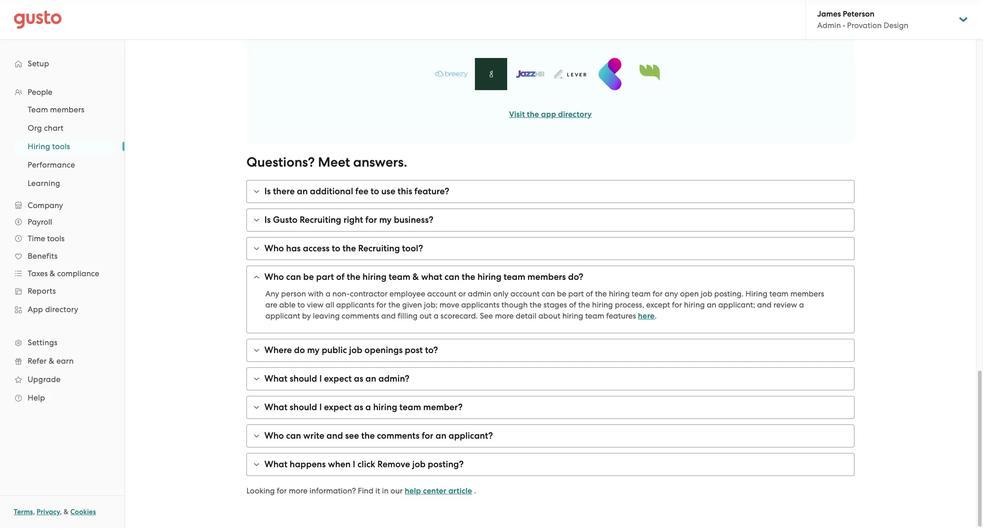 Task type: describe. For each thing, give the bounding box(es) containing it.
terms link
[[14, 508, 33, 516]]

and inside dropdown button
[[327, 431, 343, 441]]

reports link
[[9, 283, 115, 299]]

team members
[[28, 105, 84, 114]]

what for what should i expect as a hiring team member?
[[264, 402, 288, 413]]

part inside who can be part of the hiring team & what can the hiring team members do? "dropdown button"
[[316, 272, 334, 282]]

for up except
[[653, 289, 663, 299]]

tools for time tools
[[47, 234, 65, 243]]

part inside any person with a non-contractor employee account or admin only account can be part of the hiring team for any open job posting. hiring team members are able to view all applicants for the given job; move applicants though the stages of the hiring process, except for hiring an applicant; and review a applicant by leaving comments and filling out a scorecard. see more detail about hiring team features
[[568, 289, 584, 299]]

company button
[[9, 197, 115, 214]]

earn
[[56, 357, 74, 366]]

job;
[[424, 300, 438, 310]]

benefits
[[28, 252, 58, 261]]

what happens when i click remove job posting?
[[264, 459, 464, 470]]

team members link
[[17, 101, 115, 118]]

here link
[[638, 311, 655, 321]]

by
[[302, 311, 311, 321]]

•
[[843, 21, 845, 30]]

i for a
[[319, 402, 322, 413]]

right
[[344, 215, 363, 225]]

upgrade
[[28, 375, 61, 384]]

when
[[328, 459, 351, 470]]

applicant;
[[718, 300, 755, 310]]

move
[[439, 300, 459, 310]]

upgrade link
[[9, 371, 115, 388]]

team up process,
[[632, 289, 651, 299]]

settings link
[[9, 334, 115, 351]]

where
[[264, 345, 292, 356]]

for inside dropdown button
[[365, 215, 377, 225]]

help center article link
[[405, 486, 472, 496]]

the up detail
[[530, 300, 542, 310]]

james
[[817, 9, 841, 19]]

payroll button
[[9, 214, 115, 230]]

the down the is gusto recruiting right for my business?
[[342, 243, 356, 254]]

1 , from the left
[[33, 508, 35, 516]]

given
[[402, 300, 422, 310]]

hiring up admin
[[477, 272, 502, 282]]

able
[[279, 300, 296, 310]]

write
[[303, 431, 324, 441]]

0 vertical spatial directory
[[558, 110, 592, 119]]

1 vertical spatial and
[[381, 311, 396, 321]]

& left cookies
[[64, 508, 69, 516]]

expect for an
[[324, 374, 352, 384]]

what should i expect as an admin? button
[[247, 368, 854, 390]]

open
[[680, 289, 699, 299]]

list containing team members
[[0, 100, 124, 193]]

employee
[[390, 289, 425, 299]]

answers.
[[353, 154, 407, 170]]

hiring down stages
[[562, 311, 583, 321]]

list containing people
[[0, 84, 124, 407]]

comments inside any person with a non-contractor employee account or admin only account can be part of the hiring team for any open job posting. hiring team members are able to view all applicants for the given job; move applicants though the stages of the hiring process, except for hiring an applicant; and review a applicant by leaving comments and filling out a scorecard. see more detail about hiring team features
[[342, 311, 379, 321]]

performance link
[[17, 157, 115, 173]]

here .
[[638, 311, 657, 321]]

business?
[[394, 215, 433, 225]]

compliance
[[57, 269, 99, 278]]

& inside "dropdown button"
[[413, 272, 419, 282]]

taxes
[[28, 269, 48, 278]]

it
[[375, 486, 380, 496]]

the inside dropdown button
[[361, 431, 375, 441]]

1 account from the left
[[427, 289, 456, 299]]

person
[[281, 289, 306, 299]]

hiring up contractor on the left bottom
[[363, 272, 387, 282]]

here
[[638, 311, 655, 321]]

provation
[[847, 21, 882, 30]]

performance
[[28, 160, 75, 170]]

hiring up process,
[[609, 289, 630, 299]]

process,
[[615, 300, 644, 310]]

0 vertical spatial and
[[757, 300, 772, 310]]

to?
[[425, 345, 438, 356]]

who can be part of the hiring team & what can the hiring team members do? button
[[247, 266, 854, 288]]

the down the employee
[[388, 300, 400, 310]]

for down any
[[672, 300, 682, 310]]

help link
[[9, 390, 115, 406]]

as for a
[[354, 402, 363, 413]]

setup
[[28, 59, 49, 68]]

an left "admin?"
[[365, 374, 376, 384]]

visit the app directory link
[[509, 110, 592, 119]]

though
[[501, 300, 528, 310]]

refer & earn link
[[9, 353, 115, 369]]

& inside dropdown button
[[50, 269, 55, 278]]

additional
[[310, 186, 353, 197]]

post
[[405, 345, 423, 356]]

refer
[[28, 357, 47, 366]]

click
[[357, 459, 375, 470]]

james peterson admin • provation design
[[817, 9, 909, 30]]

hiring inside hiring tools link
[[28, 142, 50, 151]]

scorecard.
[[440, 311, 478, 321]]

directory inside gusto navigation element
[[45, 305, 78, 314]]

feature?
[[414, 186, 449, 197]]

learning
[[28, 179, 60, 188]]

with
[[308, 289, 324, 299]]

can up the or
[[445, 272, 460, 282]]

where do my public job openings post to? button
[[247, 340, 854, 362]]

more inside any person with a non-contractor employee account or admin only account can be part of the hiring team for any open job posting. hiring team members are able to view all applicants for the given job; move applicants though the stages of the hiring process, except for hiring an applicant; and review a applicant by leaving comments and filling out a scorecard. see more detail about hiring team features
[[495, 311, 514, 321]]

visit
[[509, 110, 525, 119]]

do?
[[568, 272, 583, 282]]

more inside looking for more information? find it in our help center article .
[[289, 486, 308, 496]]

org chart link
[[17, 120, 115, 136]]

reports
[[28, 287, 56, 296]]

any
[[265, 289, 279, 299]]

filling
[[398, 311, 418, 321]]

learning link
[[17, 175, 115, 192]]

what happens when i click remove job posting? button
[[247, 454, 854, 476]]

out
[[420, 311, 432, 321]]

who has access to the recruiting tool?
[[264, 243, 423, 254]]

cookies button
[[70, 507, 96, 518]]

hiring up features
[[592, 300, 613, 310]]

should for what should i expect as an admin?
[[290, 374, 317, 384]]

peterson
[[843, 9, 874, 19]]

do
[[294, 345, 305, 356]]

applicant?
[[449, 431, 493, 441]]

0 vertical spatial my
[[379, 215, 392, 225]]

app directory link
[[9, 301, 115, 318]]

features
[[606, 311, 636, 321]]

an inside dropdown button
[[436, 431, 446, 441]]

who can write and see the comments for an applicant? button
[[247, 425, 854, 447]]

help
[[405, 486, 421, 496]]

for down contractor on the left bottom
[[376, 300, 386, 310]]

contractor
[[350, 289, 388, 299]]

settings
[[28, 338, 58, 347]]

what for what should i expect as an admin?
[[264, 374, 288, 384]]

to inside any person with a non-contractor employee account or admin only account can be part of the hiring team for any open job posting. hiring team members are able to view all applicants for the given job; move applicants though the stages of the hiring process, except for hiring an applicant; and review a applicant by leaving comments and filling out a scorecard. see more detail about hiring team features
[[298, 300, 305, 310]]

to inside dropdown button
[[371, 186, 379, 197]]

privacy
[[37, 508, 60, 516]]

this
[[398, 186, 412, 197]]



Task type: vqa. For each thing, say whether or not it's contained in the screenshot.
Hiring tools on the top of the page
yes



Task type: locate. For each thing, give the bounding box(es) containing it.
hiring
[[28, 142, 50, 151], [745, 289, 767, 299]]

. inside here .
[[655, 311, 657, 321]]

0 vertical spatial who
[[264, 243, 284, 254]]

time tools
[[28, 234, 65, 243]]

2 list from the top
[[0, 100, 124, 193]]

detail
[[516, 311, 537, 321]]

1 horizontal spatial recruiting
[[358, 243, 400, 254]]

applicants down contractor on the left bottom
[[336, 300, 374, 310]]

1 vertical spatial members
[[528, 272, 566, 282]]

i down 'public'
[[319, 374, 322, 384]]

can inside any person with a non-contractor employee account or admin only account can be part of the hiring team for any open job posting. hiring team members are able to view all applicants for the given job; move applicants though the stages of the hiring process, except for hiring an applicant; and review a applicant by leaving comments and filling out a scorecard. see more detail about hiring team features
[[542, 289, 555, 299]]

a up the who can write and see the comments for an applicant?
[[365, 402, 371, 413]]

1 vertical spatial what
[[264, 402, 288, 413]]

integration logo image
[[475, 58, 507, 90], [594, 58, 626, 90], [515, 58, 547, 90], [633, 62, 666, 87], [554, 70, 586, 79], [435, 71, 468, 78]]

be up stages
[[557, 289, 566, 299]]

1 vertical spatial be
[[557, 289, 566, 299]]

of inside "dropdown button"
[[336, 272, 345, 282]]

to right the fee
[[371, 186, 379, 197]]

1 vertical spatial who
[[264, 272, 284, 282]]

1 horizontal spatial hiring
[[745, 289, 767, 299]]

1 horizontal spatial to
[[332, 243, 340, 254]]

expect down 'public'
[[324, 374, 352, 384]]

. inside looking for more information? find it in our help center article .
[[474, 486, 476, 496]]

0 horizontal spatial ,
[[33, 508, 35, 516]]

comments inside dropdown button
[[377, 431, 420, 441]]

0 vertical spatial expect
[[324, 374, 352, 384]]

benefits link
[[9, 248, 115, 264]]

can inside dropdown button
[[286, 431, 301, 441]]

2 who from the top
[[264, 272, 284, 282]]

1 horizontal spatial and
[[381, 311, 396, 321]]

part up with
[[316, 272, 334, 282]]

view
[[307, 300, 324, 310]]

of up non-
[[336, 272, 345, 282]]

who up any
[[264, 272, 284, 282]]

job right 'open'
[[701, 289, 712, 299]]

for inside looking for more information? find it in our help center article .
[[277, 486, 287, 496]]

0 vertical spatial part
[[316, 272, 334, 282]]

1 vertical spatial recruiting
[[358, 243, 400, 254]]

1 should from the top
[[290, 374, 317, 384]]

account up move
[[427, 289, 456, 299]]

1 vertical spatial to
[[332, 243, 340, 254]]

1 vertical spatial more
[[289, 486, 308, 496]]

0 horizontal spatial be
[[303, 272, 314, 282]]

is there an additional fee to use this feature?
[[264, 186, 449, 197]]

1 what from the top
[[264, 374, 288, 384]]

who left write
[[264, 431, 284, 441]]

1 vertical spatial of
[[586, 289, 593, 299]]

more down though
[[495, 311, 514, 321]]

i for an
[[319, 374, 322, 384]]

article
[[448, 486, 472, 496]]

admin
[[817, 21, 841, 30]]

1 expect from the top
[[324, 374, 352, 384]]

1 horizontal spatial more
[[495, 311, 514, 321]]

org chart
[[28, 123, 64, 133]]

more down happens
[[289, 486, 308, 496]]

to up the by
[[298, 300, 305, 310]]

my left business?
[[379, 215, 392, 225]]

2 horizontal spatial and
[[757, 300, 772, 310]]

an
[[297, 186, 308, 197], [707, 300, 716, 310], [365, 374, 376, 384], [436, 431, 446, 441]]

0 vertical spatial members
[[50, 105, 84, 114]]

should up write
[[290, 402, 317, 413]]

team up review
[[769, 289, 789, 299]]

for right right
[[365, 215, 377, 225]]

1 horizontal spatial part
[[568, 289, 584, 299]]

1 who from the top
[[264, 243, 284, 254]]

members inside any person with a non-contractor employee account or admin only account can be part of the hiring team for any open job posting. hiring team members are able to view all applicants for the given job; move applicants though the stages of the hiring process, except for hiring an applicant; and review a applicant by leaving comments and filling out a scorecard. see more detail about hiring team features
[[790, 289, 824, 299]]

0 horizontal spatial applicants
[[336, 300, 374, 310]]

2 vertical spatial what
[[264, 459, 288, 470]]

hiring inside dropdown button
[[373, 402, 397, 413]]

all
[[325, 300, 334, 310]]

who for who can be part of the hiring team & what can the hiring team members do?
[[264, 272, 284, 282]]

1 vertical spatial should
[[290, 402, 317, 413]]

a up all
[[326, 289, 330, 299]]

i up write
[[319, 402, 322, 413]]

0 horizontal spatial to
[[298, 300, 305, 310]]

2 should from the top
[[290, 402, 317, 413]]

tools up performance link
[[52, 142, 70, 151]]

to
[[371, 186, 379, 197], [332, 243, 340, 254], [298, 300, 305, 310]]

for inside dropdown button
[[422, 431, 433, 441]]

the right 'see'
[[361, 431, 375, 441]]

0 vertical spatial is
[[264, 186, 271, 197]]

expect for a
[[324, 402, 352, 413]]

access
[[303, 243, 330, 254]]

an right there
[[297, 186, 308, 197]]

. down except
[[655, 311, 657, 321]]

who can write and see the comments for an applicant?
[[264, 431, 493, 441]]

2 horizontal spatial to
[[371, 186, 379, 197]]

setup link
[[9, 55, 115, 72]]

1 vertical spatial my
[[307, 345, 320, 356]]

should for what should i expect as a hiring team member?
[[290, 402, 317, 413]]

1 applicants from the left
[[336, 300, 374, 310]]

0 horizontal spatial job
[[349, 345, 362, 356]]

what should i expect as a hiring team member? button
[[247, 397, 854, 419]]

2 horizontal spatial members
[[790, 289, 824, 299]]

2 account from the left
[[510, 289, 540, 299]]

0 vertical spatial comments
[[342, 311, 379, 321]]

applicant
[[265, 311, 300, 321]]

hiring down org
[[28, 142, 50, 151]]

a right review
[[799, 300, 804, 310]]

where do my public job openings post to?
[[264, 345, 438, 356]]

who for who can write and see the comments for an applicant?
[[264, 431, 284, 441]]

my
[[379, 215, 392, 225], [307, 345, 320, 356]]

members
[[50, 105, 84, 114], [528, 272, 566, 282], [790, 289, 824, 299]]

members inside "dropdown button"
[[528, 272, 566, 282]]

who for who has access to the recruiting tool?
[[264, 243, 284, 254]]

of
[[336, 272, 345, 282], [586, 289, 593, 299], [569, 300, 576, 310]]

be inside any person with a non-contractor employee account or admin only account can be part of the hiring team for any open job posting. hiring team members are able to view all applicants for the given job; move applicants though the stages of the hiring process, except for hiring an applicant; and review a applicant by leaving comments and filling out a scorecard. see more detail about hiring team features
[[557, 289, 566, 299]]

0 vertical spatial be
[[303, 272, 314, 282]]

1 vertical spatial as
[[354, 402, 363, 413]]

2 vertical spatial and
[[327, 431, 343, 441]]

company
[[28, 201, 63, 210]]

the up the or
[[462, 272, 475, 282]]

i left click at the bottom left
[[353, 459, 355, 470]]

1 horizontal spatial ,
[[60, 508, 62, 516]]

comments
[[342, 311, 379, 321], [377, 431, 420, 441]]

team left features
[[585, 311, 604, 321]]

account up though
[[510, 289, 540, 299]]

or
[[458, 289, 466, 299]]

0 vertical spatial more
[[495, 311, 514, 321]]

2 vertical spatial who
[[264, 431, 284, 441]]

of down who can be part of the hiring team & what can the hiring team members do? "dropdown button"
[[586, 289, 593, 299]]

expect down what should i expect as an admin?
[[324, 402, 352, 413]]

0 vertical spatial what
[[264, 374, 288, 384]]

1 vertical spatial part
[[568, 289, 584, 299]]

is for is gusto recruiting right for my business?
[[264, 215, 271, 225]]

see
[[480, 311, 493, 321]]

is gusto recruiting right for my business?
[[264, 215, 433, 225]]

people
[[28, 88, 52, 97]]

questions? meet answers.
[[246, 154, 407, 170]]

2 expect from the top
[[324, 402, 352, 413]]

1 vertical spatial is
[[264, 215, 271, 225]]

help
[[28, 393, 45, 403]]

hiring down 'open'
[[684, 300, 705, 310]]

what for what happens when i click remove job posting?
[[264, 459, 288, 470]]

2 is from the top
[[264, 215, 271, 225]]

team
[[389, 272, 410, 282], [504, 272, 525, 282], [632, 289, 651, 299], [769, 289, 789, 299], [585, 311, 604, 321], [399, 402, 421, 413]]

of right stages
[[569, 300, 576, 310]]

1 vertical spatial i
[[319, 402, 322, 413]]

0 vertical spatial hiring
[[28, 142, 50, 151]]

members down people dropdown button
[[50, 105, 84, 114]]

for down "member?"
[[422, 431, 433, 441]]

as for an
[[354, 374, 363, 384]]

2 as from the top
[[354, 402, 363, 413]]

1 horizontal spatial applicants
[[461, 300, 500, 310]]

refer & earn
[[28, 357, 74, 366]]

1 horizontal spatial account
[[510, 289, 540, 299]]

0 vertical spatial i
[[319, 374, 322, 384]]

expect
[[324, 374, 352, 384], [324, 402, 352, 413]]

what
[[264, 374, 288, 384], [264, 402, 288, 413], [264, 459, 288, 470]]

org
[[28, 123, 42, 133]]

hiring up the who can write and see the comments for an applicant?
[[373, 402, 397, 413]]

tools down payroll dropdown button
[[47, 234, 65, 243]]

recruiting inside dropdown button
[[300, 215, 341, 225]]

1 list from the top
[[0, 84, 124, 407]]

gusto navigation element
[[0, 40, 124, 422]]

2 what from the top
[[264, 402, 288, 413]]

0 vertical spatial job
[[701, 289, 712, 299]]

is for is there an additional fee to use this feature?
[[264, 186, 271, 197]]

& left earn in the bottom left of the page
[[49, 357, 54, 366]]

a right 'out' on the left bottom of the page
[[434, 311, 439, 321]]

job right remove
[[412, 459, 426, 470]]

recruiting up access
[[300, 215, 341, 225]]

2 horizontal spatial of
[[586, 289, 593, 299]]

hiring tools link
[[17, 138, 115, 155]]

0 vertical spatial as
[[354, 374, 363, 384]]

only
[[493, 289, 508, 299]]

stages
[[543, 300, 567, 310]]

& right taxes
[[50, 269, 55, 278]]

should down do
[[290, 374, 317, 384]]

and left review
[[757, 300, 772, 310]]

as up what should i expect as a hiring team member?
[[354, 374, 363, 384]]

an inside any person with a non-contractor employee account or admin only account can be part of the hiring team for any open job posting. hiring team members are able to view all applicants for the given job; move applicants though the stages of the hiring process, except for hiring an applicant; and review a applicant by leaving comments and filling out a scorecard. see more detail about hiring team features
[[707, 300, 716, 310]]

2 vertical spatial to
[[298, 300, 305, 310]]

1 vertical spatial comments
[[377, 431, 420, 441]]

2 vertical spatial i
[[353, 459, 355, 470]]

2 applicants from the left
[[461, 300, 500, 310]]

admin?
[[378, 374, 409, 384]]

team up the employee
[[389, 272, 410, 282]]

my right do
[[307, 345, 320, 356]]

time
[[28, 234, 45, 243]]

0 vertical spatial to
[[371, 186, 379, 197]]

is
[[264, 186, 271, 197], [264, 215, 271, 225]]

app
[[541, 110, 556, 119]]

app directory
[[28, 305, 78, 314]]

be up with
[[303, 272, 314, 282]]

an down "member?"
[[436, 431, 446, 441]]

is left gusto
[[264, 215, 271, 225]]

what should i expect as a hiring team member?
[[264, 402, 463, 413]]

account
[[427, 289, 456, 299], [510, 289, 540, 299]]

1 is from the top
[[264, 186, 271, 197]]

tools inside time tools dropdown button
[[47, 234, 65, 243]]

directory down reports link
[[45, 305, 78, 314]]

job inside any person with a non-contractor employee account or admin only account can be part of the hiring team for any open job posting. hiring team members are able to view all applicants for the given job; move applicants though the stages of the hiring process, except for hiring an applicant; and review a applicant by leaving comments and filling out a scorecard. see more detail about hiring team features
[[701, 289, 712, 299]]

3 what from the top
[[264, 459, 288, 470]]

members up review
[[790, 289, 824, 299]]

the up features
[[595, 289, 607, 299]]

0 horizontal spatial and
[[327, 431, 343, 441]]

directory right app
[[558, 110, 592, 119]]

who inside dropdown button
[[264, 431, 284, 441]]

there
[[273, 186, 295, 197]]

1 horizontal spatial directory
[[558, 110, 592, 119]]

is gusto recruiting right for my business? button
[[247, 209, 854, 231]]

tools
[[52, 142, 70, 151], [47, 234, 65, 243]]

0 horizontal spatial my
[[307, 345, 320, 356]]

1 vertical spatial .
[[474, 486, 476, 496]]

1 vertical spatial hiring
[[745, 289, 767, 299]]

can up stages
[[542, 289, 555, 299]]

see
[[345, 431, 359, 441]]

, left privacy
[[33, 508, 35, 516]]

,
[[33, 508, 35, 516], [60, 508, 62, 516]]

1 horizontal spatial of
[[569, 300, 576, 310]]

tools inside hiring tools link
[[52, 142, 70, 151]]

team inside dropdown button
[[399, 402, 421, 413]]

1 horizontal spatial be
[[557, 289, 566, 299]]

1 vertical spatial directory
[[45, 305, 78, 314]]

0 horizontal spatial members
[[50, 105, 84, 114]]

part down do?
[[568, 289, 584, 299]]

member?
[[423, 402, 463, 413]]

is there an additional fee to use this feature? button
[[247, 181, 854, 203]]

hiring up applicant;
[[745, 289, 767, 299]]

questions?
[[246, 154, 315, 170]]

0 horizontal spatial of
[[336, 272, 345, 282]]

, left cookies
[[60, 508, 62, 516]]

home image
[[14, 10, 62, 29]]

who left has
[[264, 243, 284, 254]]

and left filling
[[381, 311, 396, 321]]

except
[[646, 300, 670, 310]]

applicants
[[336, 300, 374, 310], [461, 300, 500, 310]]

tools for hiring tools
[[52, 142, 70, 151]]

recruiting
[[300, 215, 341, 225], [358, 243, 400, 254]]

is left there
[[264, 186, 271, 197]]

the left app
[[527, 110, 539, 119]]

fee
[[355, 186, 368, 197]]

to right access
[[332, 243, 340, 254]]

posting?
[[428, 459, 464, 470]]

hiring tools
[[28, 142, 70, 151]]

0 vertical spatial should
[[290, 374, 317, 384]]

. right article
[[474, 486, 476, 496]]

can up person
[[286, 272, 301, 282]]

comments down contractor on the left bottom
[[342, 311, 379, 321]]

job right 'public'
[[349, 345, 362, 356]]

can left write
[[286, 431, 301, 441]]

for right looking on the bottom
[[277, 486, 287, 496]]

0 horizontal spatial part
[[316, 272, 334, 282]]

2 vertical spatial of
[[569, 300, 576, 310]]

team left "member?"
[[399, 402, 421, 413]]

1 vertical spatial job
[[349, 345, 362, 356]]

as up 'see'
[[354, 402, 363, 413]]

2 horizontal spatial job
[[701, 289, 712, 299]]

0 vertical spatial tools
[[52, 142, 70, 151]]

be inside "dropdown button"
[[303, 272, 314, 282]]

1 as from the top
[[354, 374, 363, 384]]

2 vertical spatial job
[[412, 459, 426, 470]]

taxes & compliance button
[[9, 265, 115, 282]]

recruiting inside "dropdown button"
[[358, 243, 400, 254]]

list
[[0, 84, 124, 407], [0, 100, 124, 193]]

0 horizontal spatial directory
[[45, 305, 78, 314]]

privacy link
[[37, 508, 60, 516]]

2 , from the left
[[60, 508, 62, 516]]

0 vertical spatial of
[[336, 272, 345, 282]]

comments up remove
[[377, 431, 420, 441]]

0 vertical spatial .
[[655, 311, 657, 321]]

1 horizontal spatial my
[[379, 215, 392, 225]]

2 vertical spatial members
[[790, 289, 824, 299]]

1 horizontal spatial members
[[528, 272, 566, 282]]

1 horizontal spatial .
[[655, 311, 657, 321]]

leaving
[[313, 311, 340, 321]]

and left 'see'
[[327, 431, 343, 441]]

the right stages
[[578, 300, 590, 310]]

team up only
[[504, 272, 525, 282]]

hiring inside any person with a non-contractor employee account or admin only account can be part of the hiring team for any open job posting. hiring team members are able to view all applicants for the given job; move applicants though the stages of the hiring process, except for hiring an applicant; and review a applicant by leaving comments and filling out a scorecard. see more detail about hiring team features
[[745, 289, 767, 299]]

members inside gusto navigation element
[[50, 105, 84, 114]]

0 horizontal spatial account
[[427, 289, 456, 299]]

3 who from the top
[[264, 431, 284, 441]]

a inside dropdown button
[[365, 402, 371, 413]]

center
[[423, 486, 446, 496]]

any
[[665, 289, 678, 299]]

to inside "dropdown button"
[[332, 243, 340, 254]]

0 horizontal spatial .
[[474, 486, 476, 496]]

the
[[527, 110, 539, 119], [342, 243, 356, 254], [347, 272, 360, 282], [462, 272, 475, 282], [595, 289, 607, 299], [388, 300, 400, 310], [530, 300, 542, 310], [578, 300, 590, 310], [361, 431, 375, 441]]

applicants down admin
[[461, 300, 500, 310]]

0 horizontal spatial hiring
[[28, 142, 50, 151]]

the up non-
[[347, 272, 360, 282]]

an down "posting."
[[707, 300, 716, 310]]

review
[[774, 300, 797, 310]]

0 horizontal spatial recruiting
[[300, 215, 341, 225]]

0 vertical spatial recruiting
[[300, 215, 341, 225]]

1 vertical spatial tools
[[47, 234, 65, 243]]

1 vertical spatial expect
[[324, 402, 352, 413]]

0 horizontal spatial more
[[289, 486, 308, 496]]

visit the app directory
[[509, 110, 592, 119]]

members up any person with a non-contractor employee account or admin only account can be part of the hiring team for any open job posting. hiring team members are able to view all applicants for the given job; move applicants though the stages of the hiring process, except for hiring an applicant; and review a applicant by leaving comments and filling out a scorecard. see more detail about hiring team features
[[528, 272, 566, 282]]

recruiting left tool?
[[358, 243, 400, 254]]

1 horizontal spatial job
[[412, 459, 426, 470]]

who can be part of the hiring team & what can the hiring team members do?
[[264, 272, 583, 282]]

who has access to the recruiting tool? button
[[247, 238, 854, 260]]

posting.
[[714, 289, 744, 299]]

design
[[884, 21, 909, 30]]

& left what at the bottom left
[[413, 272, 419, 282]]



